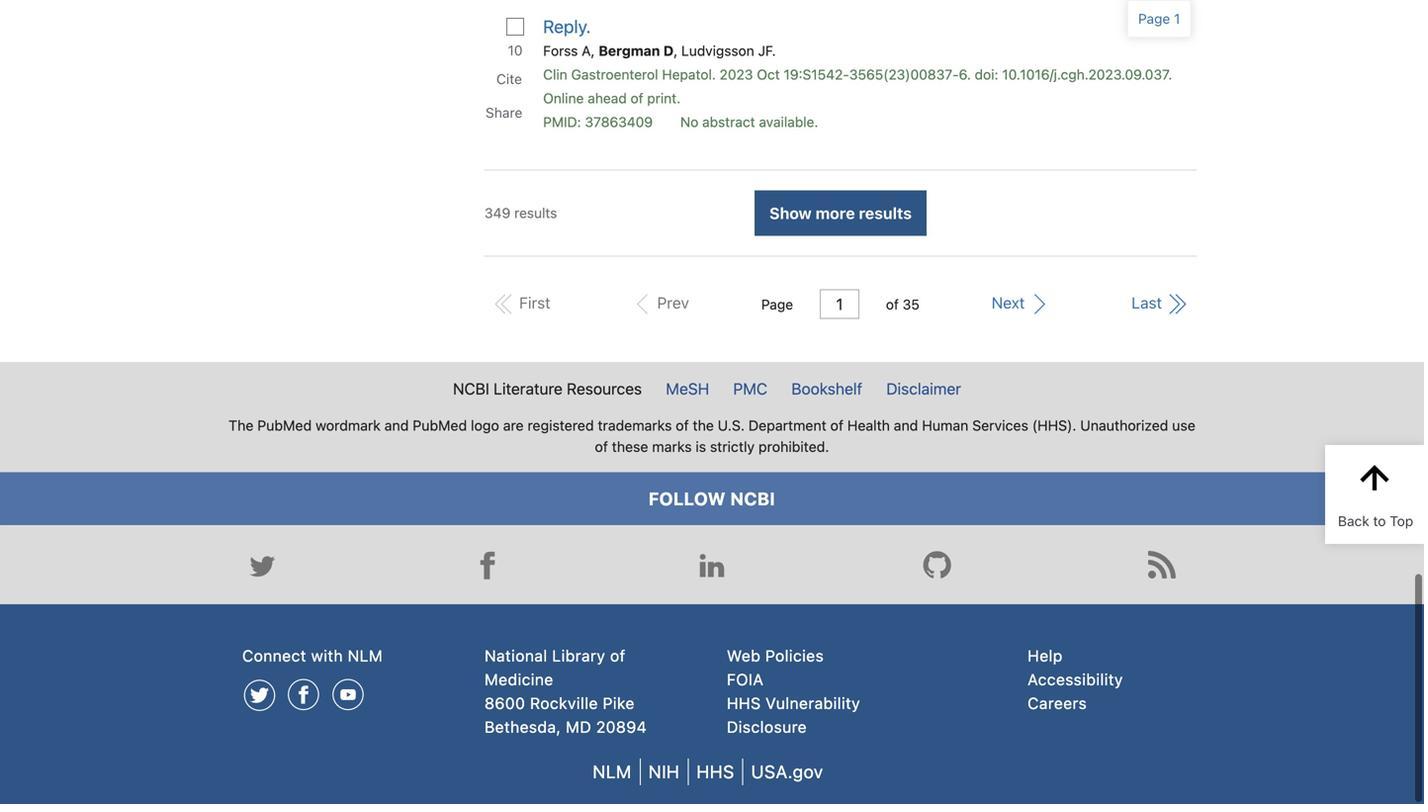 Task type: describe. For each thing, give the bounding box(es) containing it.
with
[[311, 646, 343, 665]]

logo
[[471, 417, 499, 434]]

page for page
[[762, 296, 793, 313]]

show more results button
[[755, 190, 927, 236]]

clin
[[543, 66, 568, 83]]

8600
[[485, 694, 526, 713]]

10.1016/j.cgh.2023.09.037.
[[1002, 66, 1173, 83]]

resources
[[567, 379, 642, 398]]

of left health
[[831, 417, 844, 434]]

(hhs).
[[1033, 417, 1077, 434]]

pmc link
[[724, 377, 778, 401]]

of inside 'national library of medicine 8600 rockville pike bethesda, md 20894'
[[610, 646, 626, 665]]

policies
[[766, 646, 824, 665]]

the
[[229, 417, 254, 434]]

these
[[612, 438, 648, 455]]

hhs inside the web policies foia hhs vulnerability disclosure
[[727, 694, 761, 713]]

ludvigsson
[[682, 43, 755, 59]]

349 results
[[485, 205, 557, 221]]

help accessibility careers
[[1028, 646, 1124, 713]]

6.
[[959, 66, 971, 83]]

37863409
[[585, 114, 653, 130]]

nlm link
[[593, 761, 632, 782]]

careers link
[[1028, 694, 1087, 713]]

pike
[[603, 694, 635, 713]]

19:s1542-
[[784, 66, 850, 83]]

oct
[[757, 66, 780, 83]]

strictly
[[710, 438, 755, 455]]

facebook image for sm-facebook link
[[287, 678, 321, 712]]

share
[[486, 104, 523, 121]]

help link
[[1028, 646, 1063, 665]]

page 1 button
[[1128, 0, 1191, 38]]

blog image
[[1143, 545, 1182, 585]]

next button
[[987, 294, 1050, 314]]

follow
[[649, 488, 726, 509]]

d
[[664, 43, 674, 59]]

pmc
[[733, 379, 768, 398]]

1 pubmed from the left
[[257, 417, 312, 434]]

no
[[681, 114, 699, 130]]

a,
[[582, 43, 595, 59]]

of left 35
[[886, 296, 899, 313]]

disclaimer link
[[877, 377, 971, 401]]

1 and from the left
[[385, 417, 409, 434]]

3565(23)00837-
[[850, 66, 959, 83]]

more
[[816, 204, 855, 223]]

web policies link
[[727, 646, 824, 665]]

nih
[[649, 761, 680, 782]]

connect with nlm link
[[242, 646, 383, 665]]

2 pubmed from the left
[[413, 417, 467, 434]]

1 vertical spatial hhs
[[697, 761, 735, 782]]

of left these
[[595, 438, 608, 455]]

are
[[503, 417, 524, 434]]

mesh
[[666, 379, 710, 398]]

the
[[693, 417, 714, 434]]

prev
[[657, 294, 689, 312]]

follow ncbi
[[649, 488, 776, 509]]

2 and from the left
[[894, 417, 918, 434]]

foia
[[727, 670, 764, 689]]

349
[[485, 205, 511, 221]]

reply. link
[[543, 15, 591, 39]]

pmid:
[[543, 114, 581, 130]]

0 vertical spatial nlm
[[348, 646, 383, 665]]

web policies foia hhs vulnerability disclosure
[[727, 646, 861, 736]]

nih link
[[649, 761, 680, 782]]

back to top
[[1338, 513, 1414, 529]]

help
[[1028, 646, 1063, 665]]

35
[[903, 296, 920, 313]]

twitter image
[[242, 678, 277, 712]]

health
[[848, 417, 890, 434]]

last button
[[1127, 294, 1187, 314]]

1 horizontal spatial nlm
[[593, 761, 632, 782]]

page 1
[[1139, 10, 1181, 27]]

20894
[[596, 718, 647, 736]]

hhs vulnerability disclosure link
[[727, 694, 861, 736]]

show more results
[[770, 204, 912, 223]]

ncbi literature resources
[[453, 379, 642, 398]]

page for page 1
[[1139, 10, 1171, 27]]

rockville
[[530, 694, 598, 713]]

usa.gov
[[751, 761, 824, 782]]

linkedin link
[[692, 545, 732, 585]]

wordmark
[[316, 417, 381, 434]]

department
[[749, 417, 827, 434]]

10
[[508, 42, 523, 58]]

share button
[[484, 96, 528, 130]]



Task type: vqa. For each thing, say whether or not it's contained in the screenshot.
The 19:S1542-
yes



Task type: locate. For each thing, give the bounding box(es) containing it.
twitter link
[[242, 545, 282, 585]]

first button
[[495, 294, 556, 314]]

trademarks
[[598, 417, 672, 434]]

twitter image
[[242, 545, 282, 585]]

last
[[1132, 294, 1162, 312]]

results right more
[[859, 204, 912, 223]]

medicine
[[485, 670, 554, 689]]

1
[[1174, 10, 1181, 27]]

bookshelf link
[[782, 377, 873, 401]]

0 horizontal spatial page
[[762, 296, 793, 313]]

to
[[1374, 513, 1386, 529]]

results
[[859, 204, 912, 223], [514, 205, 557, 221]]

0 horizontal spatial pubmed
[[257, 417, 312, 434]]

unauthorized
[[1081, 417, 1169, 434]]

0 vertical spatial page
[[1139, 10, 1171, 27]]

ncbi down the strictly
[[731, 488, 776, 509]]

1 horizontal spatial and
[[894, 417, 918, 434]]

0 horizontal spatial nlm
[[348, 646, 383, 665]]

linkedin image
[[692, 545, 732, 585]]

print.
[[647, 90, 681, 106]]

of left print. at the top left of the page
[[631, 90, 644, 106]]

next
[[992, 294, 1025, 312]]

ncbi up logo
[[453, 379, 490, 398]]

of 35
[[886, 296, 920, 313]]

back
[[1338, 513, 1370, 529]]

page
[[1139, 10, 1171, 27], [762, 296, 793, 313]]

0 horizontal spatial and
[[385, 417, 409, 434]]

bergman
[[599, 43, 660, 59]]

Page number field
[[820, 290, 860, 319]]

page left the page number field
[[762, 296, 793, 313]]

1 vertical spatial page
[[762, 296, 793, 313]]

sm-youtube link
[[331, 678, 365, 712]]

of left the in the bottom of the page
[[676, 417, 689, 434]]

nlm right with at the left
[[348, 646, 383, 665]]

1 vertical spatial nlm
[[593, 761, 632, 782]]

pubmed right the
[[257, 417, 312, 434]]

nlm
[[348, 646, 383, 665], [593, 761, 632, 782]]

of inside forss a, bergman d , ludvigsson jf. clin gastroenterol hepatol. 2023 oct 19:s1542-3565(23)00837-6. doi: 10.1016/j.cgh.2023.09.037. online ahead of print. pmid: 37863409
[[631, 90, 644, 106]]

web
[[727, 646, 761, 665]]

connect
[[242, 646, 307, 665]]

accessibility link
[[1028, 670, 1124, 689]]

prev button
[[633, 294, 694, 314]]

hhs link
[[697, 761, 735, 782]]

0 vertical spatial facebook image
[[467, 545, 507, 585]]

1 vertical spatial facebook image
[[287, 678, 321, 712]]

0 vertical spatial hhs
[[727, 694, 761, 713]]

facebook image
[[467, 545, 507, 585], [287, 678, 321, 712]]

sm-twitter link
[[242, 678, 277, 712]]

reply.
[[543, 16, 591, 37]]

gastroenterol
[[571, 66, 658, 83]]

facebook image down connect with nlm
[[287, 678, 321, 712]]

pubmed
[[257, 417, 312, 434], [413, 417, 467, 434]]

use
[[1173, 417, 1196, 434]]

national library of medicine 8600 rockville pike bethesda, md 20894
[[485, 646, 647, 736]]

national
[[485, 646, 548, 665]]

1 horizontal spatial ncbi
[[731, 488, 776, 509]]

0 horizontal spatial facebook image
[[287, 678, 321, 712]]

results right 349
[[514, 205, 557, 221]]

show
[[770, 204, 812, 223]]

marks
[[652, 438, 692, 455]]

jf.
[[758, 43, 776, 59]]

of
[[631, 90, 644, 106], [886, 296, 899, 313], [676, 417, 689, 434], [831, 417, 844, 434], [595, 438, 608, 455], [610, 646, 626, 665]]

online
[[543, 90, 584, 106]]

prohibited.
[[759, 438, 829, 455]]

cite
[[497, 71, 522, 87]]

github image
[[918, 545, 957, 585]]

nlm down 20894
[[593, 761, 632, 782]]

library
[[552, 646, 606, 665]]

page left 1
[[1139, 10, 1171, 27]]

facebook link
[[467, 545, 507, 585]]

of right the library
[[610, 646, 626, 665]]

last page image
[[1167, 294, 1187, 314]]

back to top button
[[1326, 445, 1425, 544]]

foia link
[[727, 670, 764, 689]]

forss
[[543, 43, 578, 59]]

0 horizontal spatial results
[[514, 205, 557, 221]]

hepatol.
[[662, 66, 716, 83]]

1 horizontal spatial pubmed
[[413, 417, 467, 434]]

page inside button
[[1139, 10, 1171, 27]]

1 horizontal spatial page
[[1139, 10, 1171, 27]]

services
[[973, 417, 1029, 434]]

disclaimer
[[887, 379, 962, 398]]

mesh link
[[656, 377, 719, 401]]

md
[[566, 718, 592, 736]]

abstract
[[702, 114, 755, 130]]

forss a, bergman d , ludvigsson jf. clin gastroenterol hepatol. 2023 oct 19:s1542-3565(23)00837-6. doi: 10.1016/j.cgh.2023.09.037. online ahead of print. pmid: 37863409
[[543, 43, 1173, 130]]

no abstract available.
[[681, 114, 819, 130]]

and right health
[[894, 417, 918, 434]]

hhs down 'foia'
[[727, 694, 761, 713]]

ahead
[[588, 90, 627, 106]]

,
[[674, 43, 678, 59]]

connect with nlm
[[242, 646, 383, 665]]

careers
[[1028, 694, 1087, 713]]

1 vertical spatial ncbi
[[731, 488, 776, 509]]

facebook image up national
[[467, 545, 507, 585]]

and
[[385, 417, 409, 434], [894, 417, 918, 434]]

next page image
[[1030, 294, 1050, 314]]

registered
[[528, 417, 594, 434]]

usa.gov link
[[751, 761, 824, 782]]

bethesda,
[[485, 718, 561, 736]]

0 vertical spatial ncbi
[[453, 379, 490, 398]]

top
[[1390, 513, 1414, 529]]

sm-facebook link
[[287, 678, 321, 712]]

results inside "button"
[[859, 204, 912, 223]]

hhs right nih
[[697, 761, 735, 782]]

1 horizontal spatial facebook image
[[467, 545, 507, 585]]

u.s.
[[718, 417, 745, 434]]

youtube image
[[331, 678, 365, 712]]

and right wordmark
[[385, 417, 409, 434]]

0 horizontal spatial ncbi
[[453, 379, 490, 398]]

hhs
[[727, 694, 761, 713], [697, 761, 735, 782]]

pubmed left logo
[[413, 417, 467, 434]]

facebook image for facebook link at the bottom of page
[[467, 545, 507, 585]]

2023
[[720, 66, 753, 83]]

1 horizontal spatial results
[[859, 204, 912, 223]]

disclosure
[[727, 718, 807, 736]]

vulnerability
[[766, 694, 861, 713]]



